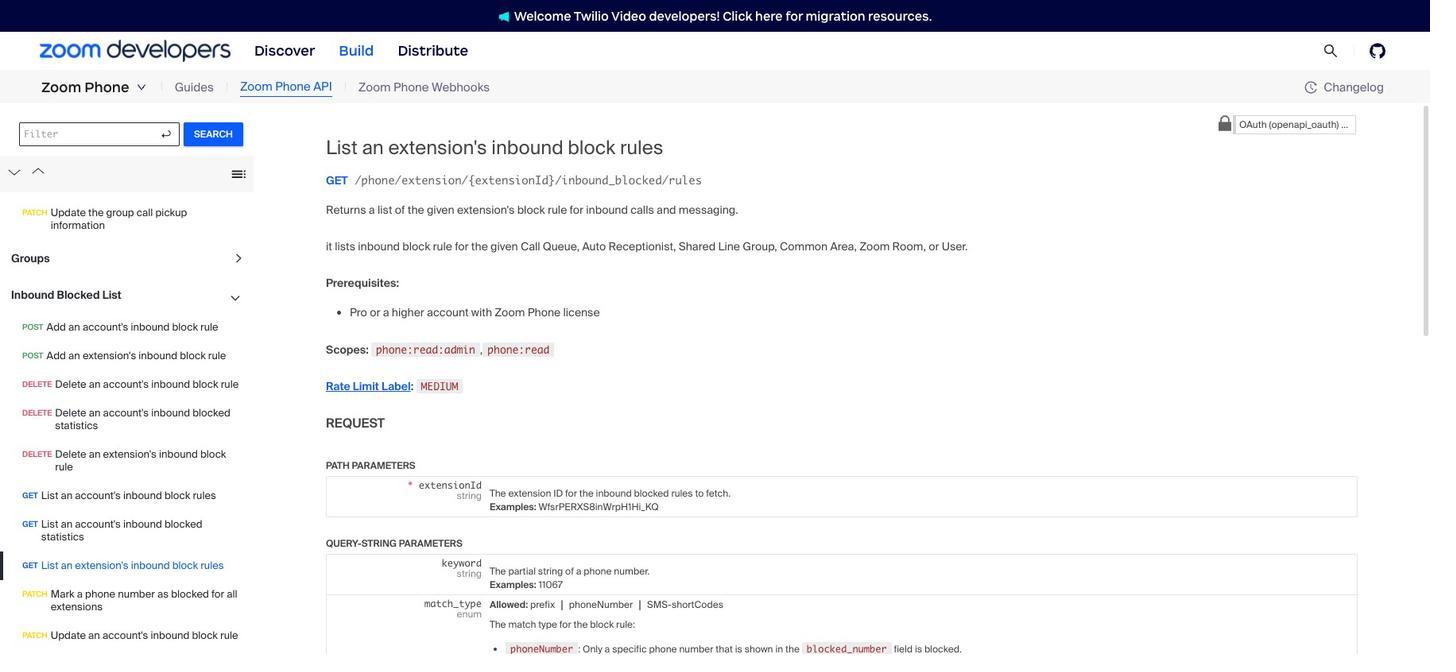 Task type: locate. For each thing, give the bounding box(es) containing it.
parameters
[[352, 459, 415, 472], [399, 537, 462, 550]]

migration
[[806, 8, 865, 23]]

phone
[[84, 79, 129, 96], [275, 79, 311, 95], [394, 79, 429, 95]]

query-string parameters
[[326, 537, 462, 550]]

1 phone from the left
[[84, 79, 129, 96]]

0 horizontal spatial phone
[[84, 79, 129, 96]]

zoom developer logo image
[[40, 40, 231, 62]]

1 zoom from the left
[[41, 79, 81, 96]]

welcome twilio video developers! click here for migration resources. link
[[482, 8, 948, 24]]

2 horizontal spatial phone
[[394, 79, 429, 95]]

3 zoom from the left
[[358, 79, 391, 95]]

down image
[[137, 83, 146, 92]]

phone left down image
[[84, 79, 129, 96]]

for
[[786, 8, 803, 23]]

zoom phone
[[41, 79, 129, 96]]

string
[[361, 537, 397, 550]]

zoom
[[41, 79, 81, 96], [240, 79, 272, 95], [358, 79, 391, 95]]

1 horizontal spatial zoom
[[240, 79, 272, 95]]

parameters right string
[[399, 537, 462, 550]]

phone left api at the top of page
[[275, 79, 311, 95]]

1 vertical spatial parameters
[[399, 537, 462, 550]]

3 phone from the left
[[394, 79, 429, 95]]

request
[[326, 415, 385, 431]]

2 zoom from the left
[[240, 79, 272, 95]]

zoom phone api
[[240, 79, 332, 95]]

0 horizontal spatial zoom
[[41, 79, 81, 96]]

zoom phone webhooks link
[[358, 79, 490, 96]]

github image
[[1370, 43, 1386, 59], [1370, 43, 1386, 59]]

guides
[[175, 79, 214, 95]]

phone left webhooks
[[394, 79, 429, 95]]

phone for zoom phone
[[84, 79, 129, 96]]

search image
[[1323, 44, 1338, 58]]

1 horizontal spatial phone
[[275, 79, 311, 95]]

2 phone from the left
[[275, 79, 311, 95]]

phone for zoom phone webhooks
[[394, 79, 429, 95]]

parameters right path
[[352, 459, 415, 472]]

2 horizontal spatial zoom
[[358, 79, 391, 95]]

notification image
[[498, 11, 514, 22], [498, 11, 509, 22]]



Task type: vqa. For each thing, say whether or not it's contained in the screenshot.
Phone for Zoom Phone API
yes



Task type: describe. For each thing, give the bounding box(es) containing it.
zoom for zoom phone api
[[240, 79, 272, 95]]

history image
[[1305, 81, 1324, 94]]

zoom phone webhooks
[[358, 79, 490, 95]]

welcome
[[514, 8, 571, 23]]

resources.
[[868, 8, 932, 23]]

changelog link
[[1305, 79, 1384, 95]]

query-
[[326, 537, 361, 550]]

0 vertical spatial parameters
[[352, 459, 415, 472]]

search image
[[1323, 44, 1338, 58]]

developers!
[[649, 8, 720, 23]]

phone for zoom phone api
[[275, 79, 311, 95]]

zoom for zoom phone
[[41, 79, 81, 96]]

zoom phone api link
[[240, 78, 332, 97]]

here
[[755, 8, 783, 23]]

zoom for zoom phone webhooks
[[358, 79, 391, 95]]

click
[[723, 8, 752, 23]]

video
[[611, 8, 646, 23]]

history image
[[1305, 81, 1317, 94]]

welcome twilio video developers! click here for migration resources.
[[514, 8, 932, 23]]

path parameters
[[326, 459, 415, 472]]

guides link
[[175, 79, 214, 96]]

path
[[326, 459, 350, 472]]

api
[[313, 79, 332, 95]]

twilio
[[574, 8, 609, 23]]

changelog
[[1324, 79, 1384, 95]]

webhooks
[[432, 79, 490, 95]]



